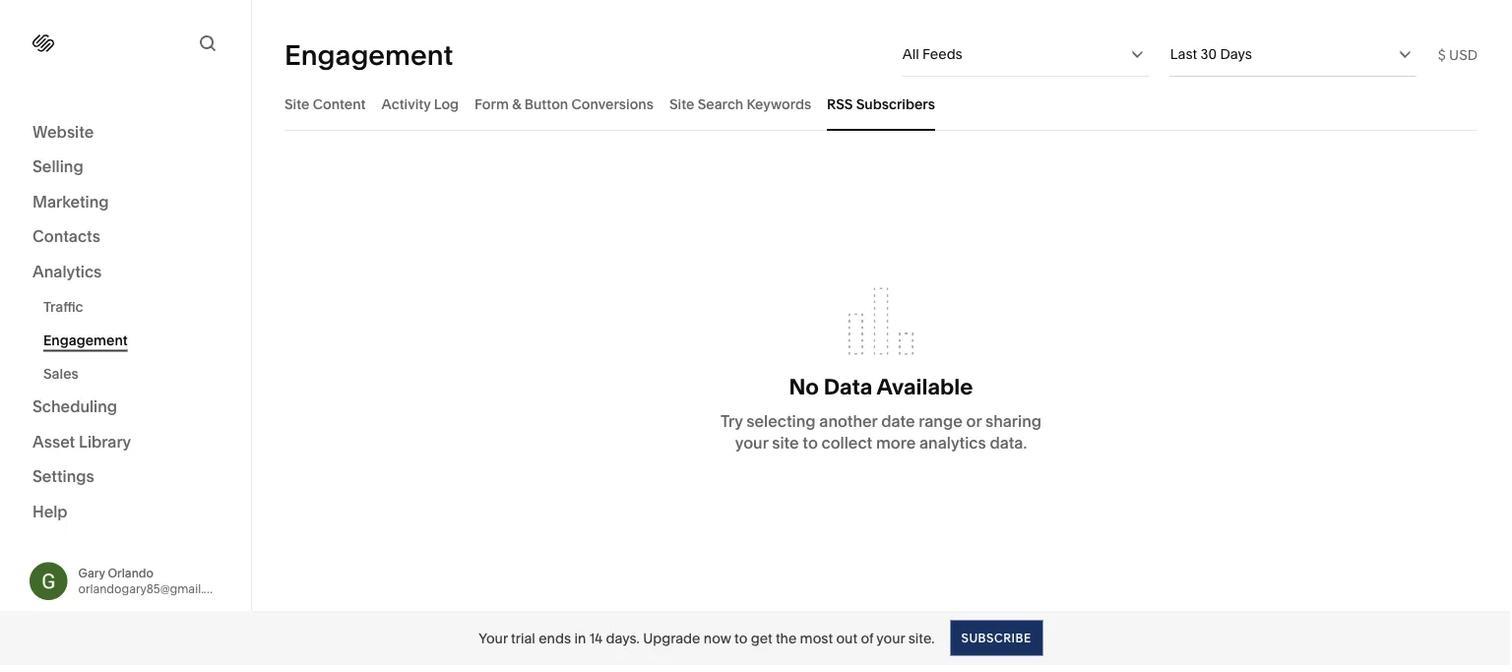 Task type: vqa. For each thing, say whether or not it's contained in the screenshot.
Subscribe
yes



Task type: locate. For each thing, give the bounding box(es) containing it.
another
[[820, 412, 878, 431]]

asset library link
[[32, 431, 219, 454]]

subscribers
[[857, 96, 935, 112]]

1 horizontal spatial your
[[877, 630, 905, 647]]

1 vertical spatial your
[[877, 630, 905, 647]]

$ usd
[[1438, 46, 1478, 63]]

your
[[479, 630, 508, 647]]

0 vertical spatial your
[[735, 434, 769, 453]]

get
[[751, 630, 773, 647]]

site left content
[[285, 96, 310, 112]]

your right of
[[877, 630, 905, 647]]

asset library
[[32, 432, 131, 452]]

the
[[776, 630, 797, 647]]

keywords
[[747, 96, 812, 112]]

settings
[[32, 467, 94, 486]]

last
[[1171, 46, 1198, 63]]

try
[[721, 412, 743, 431]]

site search keywords
[[670, 96, 812, 112]]

2 site from the left
[[670, 96, 695, 112]]

in
[[575, 630, 586, 647]]

days.
[[606, 630, 640, 647]]

1 horizontal spatial engagement
[[285, 38, 453, 71]]

All Feeds field
[[903, 32, 1149, 76]]

upgrade
[[643, 630, 701, 647]]

site left search
[[670, 96, 695, 112]]

0 horizontal spatial engagement
[[43, 332, 128, 349]]

0 horizontal spatial your
[[735, 434, 769, 453]]

usd
[[1450, 46, 1478, 63]]

marketing link
[[32, 191, 219, 214]]

site for site search keywords
[[670, 96, 695, 112]]

button
[[525, 96, 569, 112]]

help
[[32, 502, 68, 521]]

more
[[876, 434, 916, 453]]

form & button conversions
[[475, 96, 654, 112]]

14
[[590, 630, 603, 647]]

1 horizontal spatial site
[[670, 96, 695, 112]]

rss
[[827, 96, 853, 112]]

contacts link
[[32, 226, 219, 249]]

conversions
[[572, 96, 654, 112]]

your down try
[[735, 434, 769, 453]]

site inside the site search keywords button
[[670, 96, 695, 112]]

last 30 days
[[1171, 46, 1253, 63]]

your trial ends in 14 days. upgrade now to get the most out of your site.
[[479, 630, 935, 647]]

activity log button
[[382, 77, 459, 131]]

selling link
[[32, 156, 219, 179]]

or
[[967, 412, 982, 431]]

to right site
[[803, 434, 818, 453]]

your
[[735, 434, 769, 453], [877, 630, 905, 647]]

now
[[704, 630, 731, 647]]

to left get
[[735, 630, 748, 647]]

site inside site content button
[[285, 96, 310, 112]]

no
[[789, 373, 819, 400]]

analytics
[[920, 434, 986, 453]]

marketing
[[32, 192, 109, 211]]

0 vertical spatial to
[[803, 434, 818, 453]]

1 horizontal spatial to
[[803, 434, 818, 453]]

engagement down traffic
[[43, 332, 128, 349]]

form & button conversions button
[[475, 77, 654, 131]]

0 horizontal spatial site
[[285, 96, 310, 112]]

to
[[803, 434, 818, 453], [735, 630, 748, 647]]

engagement up content
[[285, 38, 453, 71]]

engagement
[[285, 38, 453, 71], [43, 332, 128, 349]]

settings link
[[32, 466, 219, 489]]

site search keywords button
[[670, 77, 812, 131]]

data.
[[990, 434, 1027, 453]]

1 site from the left
[[285, 96, 310, 112]]

1 vertical spatial to
[[735, 630, 748, 647]]

gary
[[78, 567, 105, 581]]

analytics
[[32, 262, 102, 281]]

data
[[824, 373, 873, 400]]

site
[[285, 96, 310, 112], [670, 96, 695, 112]]

subscribe
[[962, 631, 1032, 646]]

date
[[882, 412, 915, 431]]

tab list
[[285, 77, 1478, 131]]

most
[[800, 630, 833, 647]]



Task type: describe. For each thing, give the bounding box(es) containing it.
feeds
[[923, 46, 963, 63]]

tab list containing site content
[[285, 77, 1478, 131]]

site for site content
[[285, 96, 310, 112]]

your inside try selecting another date range or sharing your site to collect more analytics data.
[[735, 434, 769, 453]]

subscribe button
[[951, 621, 1043, 656]]

1 vertical spatial engagement
[[43, 332, 128, 349]]

orlandogary85@gmail.com
[[78, 582, 229, 597]]

sales link
[[43, 357, 229, 390]]

log
[[434, 96, 459, 112]]

gary orlando orlandogary85@gmail.com
[[78, 567, 229, 597]]

site content button
[[285, 77, 366, 131]]

site
[[772, 434, 799, 453]]

days
[[1221, 46, 1253, 63]]

no data available
[[789, 373, 973, 400]]

available
[[877, 373, 973, 400]]

scheduling link
[[32, 396, 219, 420]]

$
[[1438, 46, 1446, 63]]

&
[[512, 96, 521, 112]]

0 vertical spatial engagement
[[285, 38, 453, 71]]

activity log
[[382, 96, 459, 112]]

search
[[698, 96, 744, 112]]

activity
[[382, 96, 431, 112]]

orlando
[[108, 567, 154, 581]]

site content
[[285, 96, 366, 112]]

form
[[475, 96, 509, 112]]

content
[[313, 96, 366, 112]]

contacts
[[32, 227, 100, 246]]

sharing
[[986, 412, 1042, 431]]

engagement link
[[43, 324, 229, 357]]

try selecting another date range or sharing your site to collect more analytics data.
[[721, 412, 1042, 453]]

traffic
[[43, 298, 83, 315]]

all feeds
[[903, 46, 963, 63]]

library
[[79, 432, 131, 452]]

selecting
[[747, 412, 816, 431]]

sales
[[43, 365, 79, 382]]

scheduling
[[32, 397, 117, 417]]

website
[[32, 122, 94, 141]]

range
[[919, 412, 963, 431]]

rss subscribers button
[[827, 77, 935, 131]]

out
[[837, 630, 858, 647]]

analytics link
[[32, 261, 219, 284]]

rss subscribers
[[827, 96, 935, 112]]

site.
[[909, 630, 935, 647]]

asset
[[32, 432, 75, 452]]

collect
[[822, 434, 873, 453]]

selling
[[32, 157, 83, 176]]

30
[[1201, 46, 1217, 63]]

0 horizontal spatial to
[[735, 630, 748, 647]]

website link
[[32, 121, 219, 144]]

to inside try selecting another date range or sharing your site to collect more analytics data.
[[803, 434, 818, 453]]

all
[[903, 46, 919, 63]]

trial
[[511, 630, 536, 647]]

ends
[[539, 630, 571, 647]]

of
[[861, 630, 874, 647]]

traffic link
[[43, 290, 229, 324]]

help link
[[32, 501, 68, 523]]

last 30 days button
[[1171, 32, 1417, 76]]



